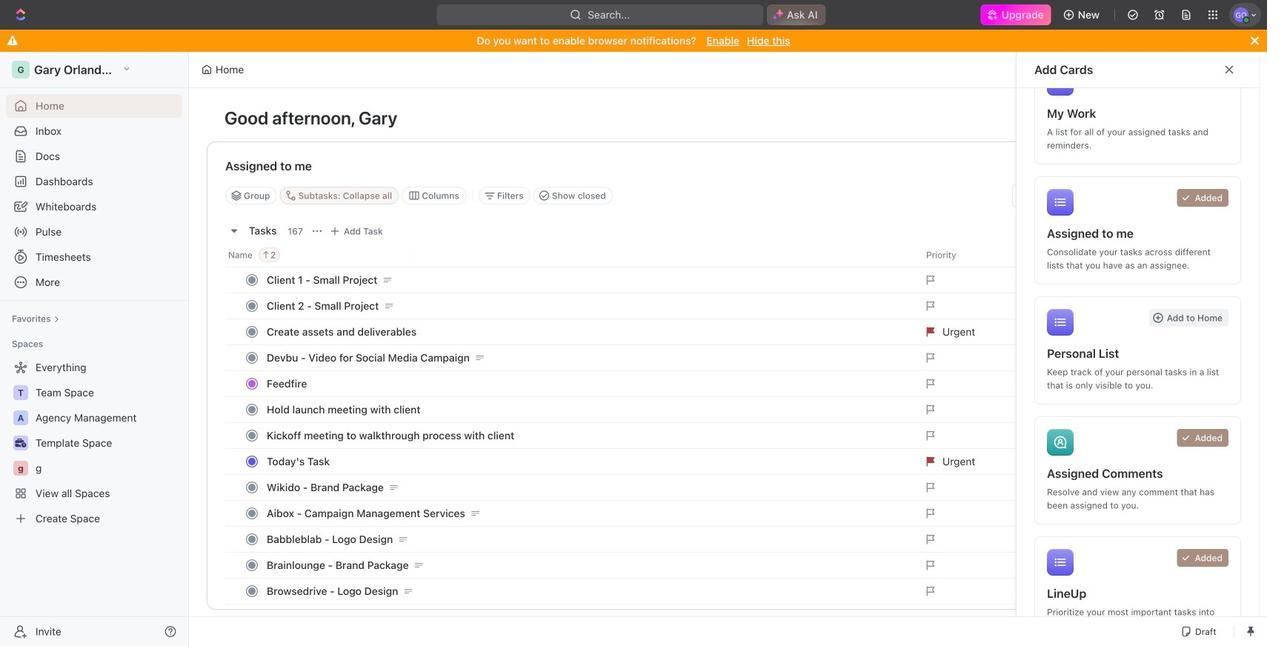 Task type: locate. For each thing, give the bounding box(es) containing it.
agency management, , element
[[13, 411, 28, 425]]

assigned to me image
[[1047, 189, 1074, 216]]

my work image
[[1047, 69, 1074, 96]]

assigned comments image
[[1047, 429, 1074, 456]]

business time image
[[15, 439, 26, 448]]

team space, , element
[[13, 385, 28, 400]]

g, , element
[[13, 461, 28, 476]]

tree
[[6, 356, 182, 531]]



Task type: vqa. For each thing, say whether or not it's contained in the screenshot.
User Group image in the left top of the page
no



Task type: describe. For each thing, give the bounding box(es) containing it.
sidebar navigation
[[0, 52, 192, 646]]

Search tasks... text field
[[1013, 185, 1161, 207]]

tree inside the sidebar navigation
[[6, 356, 182, 531]]

lineup image
[[1047, 549, 1074, 576]]

personal list image
[[1047, 309, 1074, 336]]

gary orlando's workspace, , element
[[12, 61, 30, 79]]



